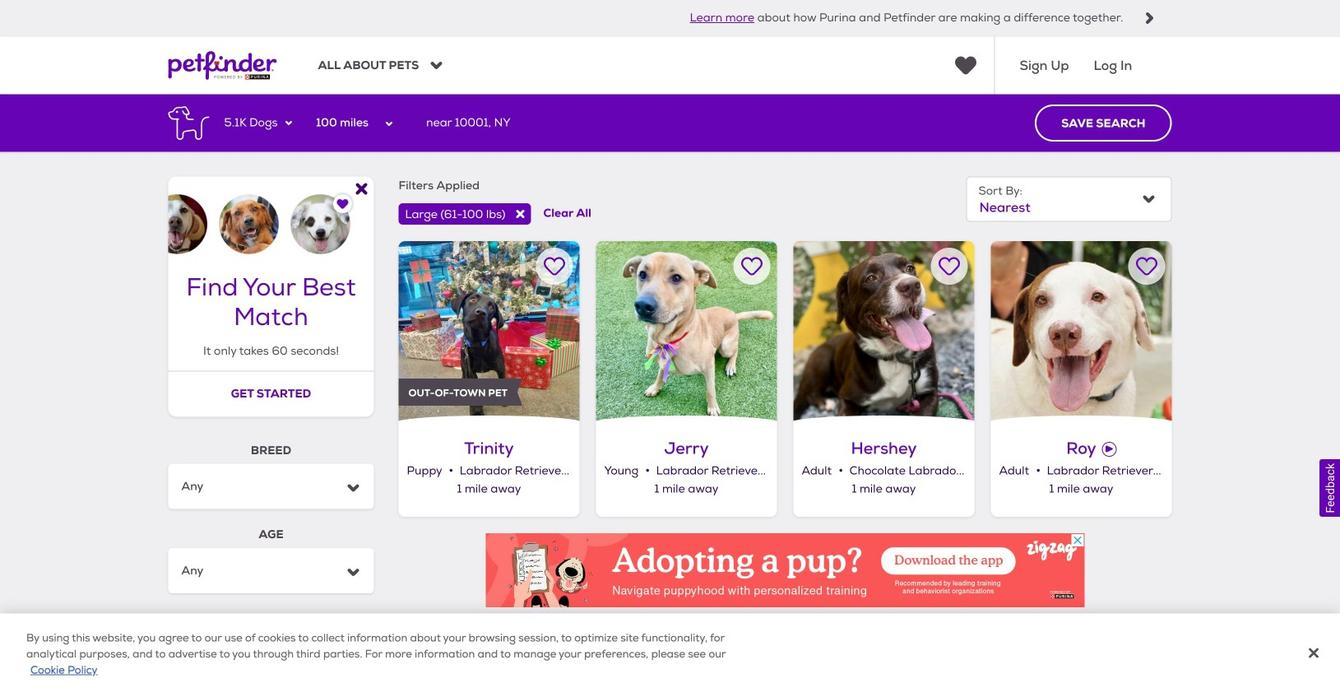 Task type: locate. For each thing, give the bounding box(es) containing it.
jerry, adoptable dog, young male labrador retriever & shepherd mix, 1 mile away. image
[[596, 241, 777, 422]]

roy, adoptable dog, adult male labrador retriever mix, 1 mile away, has video. image
[[991, 241, 1172, 422]]

bear, adoptable dog, puppy male husky & australian shepherd mix, 1 mile away. image
[[596, 624, 777, 697]]

advertisement element
[[486, 533, 1085, 607]]

blue, adoptable dog, adult male pit bull terrier, 1 mile away. image
[[399, 624, 580, 697]]

petfinder home image
[[168, 37, 277, 94]]

main content
[[0, 94, 1341, 697]]



Task type: vqa. For each thing, say whether or not it's contained in the screenshot.
Natalie & Jane, adoptable Guinea Pig, Young Female Short-Haired & Abyssinian Mix, San Antonio, TX. image
no



Task type: describe. For each thing, give the bounding box(es) containing it.
hershey, adoptable dog, adult female chocolate labrador retriever mix, 1 mile away. image
[[794, 241, 975, 422]]

potential dog matches image
[[168, 176, 374, 254]]

trinity, adoptable dog, puppy female labrador retriever mix, 1 mile away, out-of-town pet. image
[[399, 241, 580, 422]]

has video image
[[1103, 442, 1117, 457]]

privacy alert dialog
[[0, 614, 1341, 697]]



